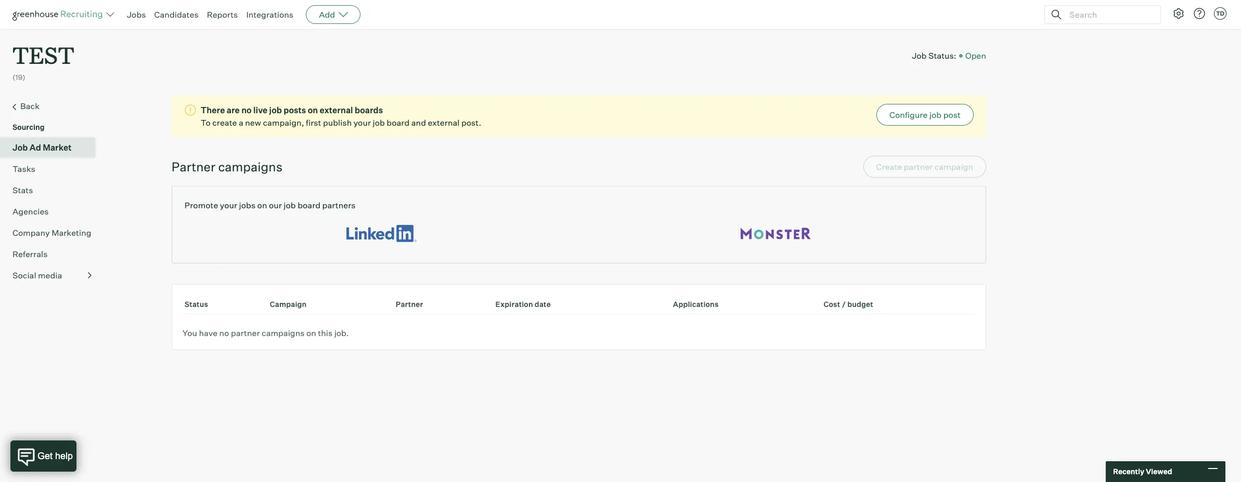 Task type: vqa. For each thing, say whether or not it's contained in the screenshot.
right THE EXTERNAL
yes



Task type: locate. For each thing, give the bounding box(es) containing it.
board left and
[[387, 117, 410, 128]]

job
[[269, 105, 282, 115], [930, 110, 942, 120], [373, 117, 385, 128], [284, 200, 296, 211]]

external
[[320, 105, 353, 115], [428, 117, 460, 128]]

job left post
[[930, 110, 942, 120]]

1 horizontal spatial no
[[242, 105, 252, 115]]

1 vertical spatial campaigns
[[262, 328, 305, 339]]

posts
[[284, 105, 306, 115]]

partner for partner
[[396, 300, 423, 309]]

social media
[[12, 270, 62, 281]]

0 horizontal spatial job
[[12, 142, 28, 153]]

campaign
[[270, 300, 307, 309]]

add button
[[306, 5, 361, 24]]

job
[[912, 50, 927, 61], [12, 142, 28, 153]]

referrals
[[12, 249, 48, 260]]

your
[[354, 117, 371, 128], [220, 200, 237, 211]]

job for job ad market
[[12, 142, 28, 153]]

external right and
[[428, 117, 460, 128]]

0 horizontal spatial your
[[220, 200, 237, 211]]

stats
[[12, 185, 33, 196]]

1 horizontal spatial your
[[354, 117, 371, 128]]

on inside there are no live job posts on external boards to create a new campaign, first publish your job board and external post.
[[308, 105, 318, 115]]

1 vertical spatial external
[[428, 117, 460, 128]]

campaigns up jobs
[[218, 159, 283, 175]]

your down boards
[[354, 117, 371, 128]]

1 horizontal spatial job
[[912, 50, 927, 61]]

0 horizontal spatial board
[[298, 200, 321, 211]]

Search text field
[[1067, 7, 1152, 22]]

a
[[239, 117, 243, 128]]

recently
[[1114, 468, 1145, 477]]

0 horizontal spatial no
[[219, 328, 229, 339]]

no right are
[[242, 105, 252, 115]]

no right have
[[219, 328, 229, 339]]

jobs
[[127, 9, 146, 20]]

stats link
[[12, 184, 92, 197]]

integrations link
[[246, 9, 294, 20]]

0 vertical spatial your
[[354, 117, 371, 128]]

job down boards
[[373, 117, 385, 128]]

post.
[[462, 117, 482, 128]]

1 horizontal spatial external
[[428, 117, 460, 128]]

sourcing
[[12, 123, 45, 131]]

campaign,
[[263, 117, 304, 128]]

2 vertical spatial on
[[307, 328, 316, 339]]

board
[[387, 117, 410, 128], [298, 200, 321, 211]]

integrations
[[246, 9, 294, 20]]

this
[[318, 328, 333, 339]]

job ad market link
[[12, 141, 92, 154]]

(19)
[[12, 73, 25, 82]]

on up first
[[308, 105, 318, 115]]

1 vertical spatial your
[[220, 200, 237, 211]]

job left ad
[[12, 142, 28, 153]]

budget
[[848, 300, 874, 309]]

1 horizontal spatial board
[[387, 117, 410, 128]]

1 horizontal spatial partner
[[396, 300, 423, 309]]

job left the status: at the right of the page
[[912, 50, 927, 61]]

promote your jobs on our job board partners
[[185, 200, 356, 211]]

no
[[242, 105, 252, 115], [219, 328, 229, 339]]

create
[[212, 117, 237, 128]]

no for partner
[[219, 328, 229, 339]]

on left our on the top of the page
[[257, 200, 267, 211]]

your left jobs
[[220, 200, 237, 211]]

marketing
[[52, 228, 91, 238]]

partner campaigns
[[172, 159, 283, 175]]

0 vertical spatial partner
[[172, 159, 216, 175]]

0 horizontal spatial external
[[320, 105, 353, 115]]

1 vertical spatial no
[[219, 328, 229, 339]]

your inside there are no live job posts on external boards to create a new campaign, first publish your job board and external post.
[[354, 117, 371, 128]]

board inside there are no live job posts on external boards to create a new campaign, first publish your job board and external post.
[[387, 117, 410, 128]]

greenhouse recruiting image
[[12, 8, 106, 21]]

job inside button
[[930, 110, 942, 120]]

candidates
[[154, 9, 199, 20]]

0 vertical spatial board
[[387, 117, 410, 128]]

first
[[306, 117, 321, 128]]

board left partners
[[298, 200, 321, 211]]

0 vertical spatial on
[[308, 105, 318, 115]]

campaigns down campaign
[[262, 328, 305, 339]]

monster | united states - standard job ad + 14 days auto refresh image
[[741, 222, 812, 245]]

0 vertical spatial no
[[242, 105, 252, 115]]

are
[[227, 105, 240, 115]]

job ad market
[[12, 142, 72, 153]]

there
[[201, 105, 225, 115]]

referrals link
[[12, 248, 92, 261]]

configure job post
[[890, 110, 961, 120]]

campaigns
[[218, 159, 283, 175], [262, 328, 305, 339]]

you
[[183, 328, 197, 339]]

live
[[253, 105, 268, 115]]

on
[[308, 105, 318, 115], [257, 200, 267, 211], [307, 328, 316, 339]]

no inside there are no live job posts on external boards to create a new campaign, first publish your job board and external post.
[[242, 105, 252, 115]]

partner for partner campaigns
[[172, 159, 216, 175]]

promote
[[185, 200, 218, 211]]

external up publish
[[320, 105, 353, 115]]

there are no live job posts on external boards to create a new campaign, first publish your job board and external post.
[[201, 105, 482, 128]]

recently viewed
[[1114, 468, 1173, 477]]

partner
[[172, 159, 216, 175], [396, 300, 423, 309]]

boards
[[355, 105, 383, 115]]

media
[[38, 270, 62, 281]]

post
[[944, 110, 961, 120]]

no for live
[[242, 105, 252, 115]]

1 vertical spatial partner
[[396, 300, 423, 309]]

0 vertical spatial job
[[912, 50, 927, 61]]

on left this
[[307, 328, 316, 339]]

status:
[[929, 50, 957, 61]]

configure job post button
[[877, 104, 974, 126]]

open
[[966, 50, 987, 61]]

configure image
[[1173, 7, 1186, 20]]

0 horizontal spatial partner
[[172, 159, 216, 175]]

company marketing
[[12, 228, 91, 238]]

reports link
[[207, 9, 238, 20]]

company marketing link
[[12, 227, 92, 239]]

1 vertical spatial job
[[12, 142, 28, 153]]

back
[[20, 101, 40, 111]]



Task type: describe. For each thing, give the bounding box(es) containing it.
social media link
[[12, 269, 92, 282]]

market
[[43, 142, 72, 153]]

job status:
[[912, 50, 957, 61]]

our
[[269, 200, 282, 211]]

expiration date
[[496, 300, 551, 309]]

to
[[201, 117, 211, 128]]

td button
[[1213, 5, 1229, 22]]

social
[[12, 270, 36, 281]]

applications
[[673, 300, 719, 309]]

linkedin - job posting image
[[347, 222, 417, 245]]

agencies link
[[12, 205, 92, 218]]

configure
[[890, 110, 928, 120]]

cost / budget
[[824, 300, 874, 309]]

you have no partner campaigns on this job.
[[183, 328, 349, 339]]

job for job status:
[[912, 50, 927, 61]]

company
[[12, 228, 50, 238]]

test (19)
[[12, 40, 74, 82]]

0 vertical spatial campaigns
[[218, 159, 283, 175]]

jobs
[[239, 200, 256, 211]]

reports
[[207, 9, 238, 20]]

td button
[[1215, 7, 1227, 20]]

status
[[185, 300, 208, 309]]

viewed
[[1146, 468, 1173, 477]]

expiration
[[496, 300, 533, 309]]

tasks link
[[12, 163, 92, 175]]

tasks
[[12, 164, 35, 174]]

publish
[[323, 117, 352, 128]]

1 vertical spatial on
[[257, 200, 267, 211]]

and
[[412, 117, 426, 128]]

/
[[842, 300, 846, 309]]

add
[[319, 9, 335, 20]]

1 vertical spatial board
[[298, 200, 321, 211]]

new
[[245, 117, 261, 128]]

date
[[535, 300, 551, 309]]

partners
[[322, 200, 356, 211]]

job.
[[334, 328, 349, 339]]

test link
[[12, 29, 74, 72]]

td
[[1217, 10, 1225, 17]]

have
[[199, 328, 218, 339]]

test
[[12, 40, 74, 70]]

job right our on the top of the page
[[284, 200, 296, 211]]

cost
[[824, 300, 841, 309]]

jobs link
[[127, 9, 146, 20]]

0 vertical spatial external
[[320, 105, 353, 115]]

ad
[[30, 142, 41, 153]]

candidates link
[[154, 9, 199, 20]]

job up campaign,
[[269, 105, 282, 115]]

back link
[[12, 100, 92, 113]]

agencies
[[12, 206, 49, 217]]

partner
[[231, 328, 260, 339]]



